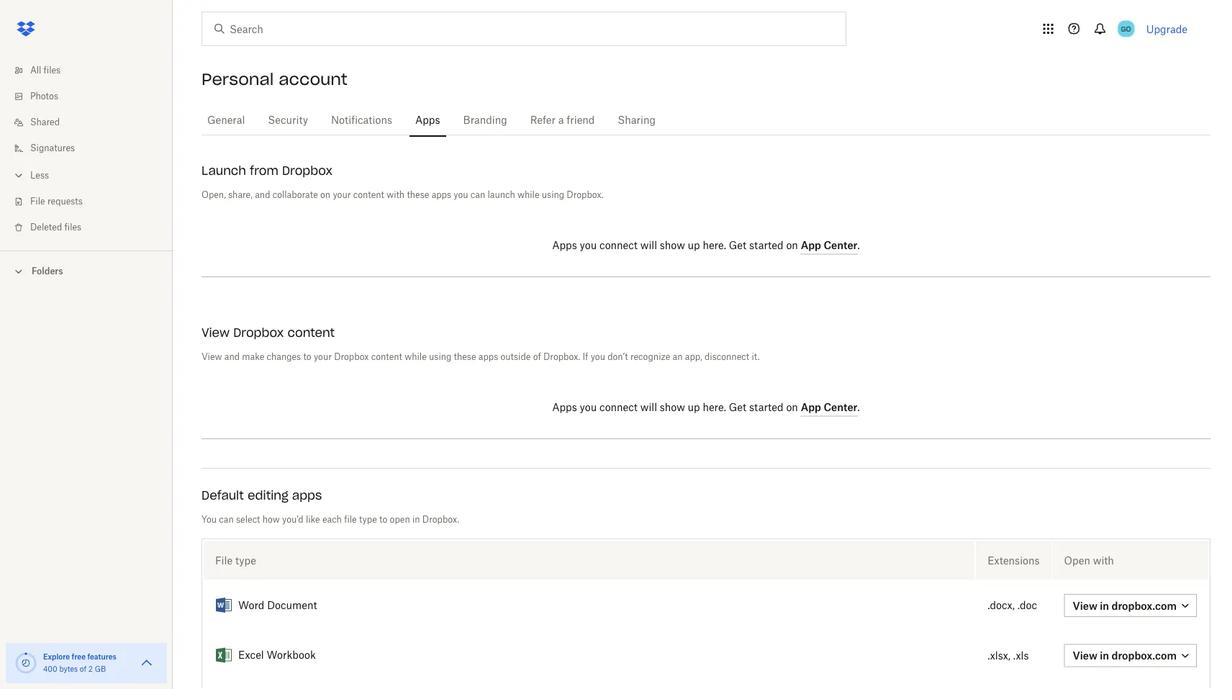 Task type: vqa. For each thing, say whether or not it's contained in the screenshot.
approve
no



Task type: locate. For each thing, give the bounding box(es) containing it.
Search text field
[[230, 21, 816, 37]]

2 up from the top
[[688, 402, 700, 413]]

1 horizontal spatial while
[[518, 191, 540, 199]]

0 vertical spatial with
[[387, 191, 405, 199]]

0 vertical spatial using
[[542, 191, 565, 199]]

word document
[[238, 600, 317, 610]]

1 horizontal spatial and
[[255, 191, 270, 199]]

1 vertical spatial can
[[219, 516, 234, 524]]

2 vertical spatial on
[[787, 402, 798, 413]]

will for launch from dropbox
[[641, 240, 657, 251]]

files right all
[[44, 66, 61, 75]]

app
[[801, 239, 821, 251], [801, 401, 821, 413]]

. for view dropbox content
[[858, 402, 860, 413]]

get for content
[[729, 402, 747, 413]]

0 vertical spatial of
[[533, 353, 541, 361]]

photos link
[[12, 84, 173, 109]]

in inside dropdown button
[[1100, 599, 1110, 611]]

0 vertical spatial files
[[44, 66, 61, 75]]

connect for view dropbox content
[[600, 402, 638, 413]]

changes
[[267, 353, 301, 361]]

sharing
[[618, 115, 656, 125]]

1 connect from the top
[[600, 240, 638, 251]]

dropbox.com up view in dropbox.com popup button at bottom
[[1112, 599, 1177, 611]]

1 vertical spatial and
[[224, 353, 240, 361]]

share,
[[228, 191, 253, 199]]

0 horizontal spatial these
[[407, 191, 429, 199]]

type
[[359, 516, 377, 524], [235, 554, 256, 566]]

0 vertical spatial app
[[801, 239, 821, 251]]

0 vertical spatial show
[[660, 240, 685, 251]]

1 center from the top
[[824, 239, 858, 251]]

here. for launch from dropbox
[[703, 240, 726, 251]]

0 vertical spatial connect
[[600, 240, 638, 251]]

0 horizontal spatial apps
[[292, 488, 322, 503]]

2 app center link from the top
[[801, 401, 858, 417]]

file
[[344, 516, 357, 524]]

security
[[268, 115, 308, 125]]

2 view in dropbox.com from the top
[[1073, 649, 1177, 661]]

0 vertical spatial dropbox.com
[[1112, 599, 1177, 611]]

requests
[[47, 197, 83, 206]]

1 vertical spatial started
[[749, 402, 784, 413]]

apps left 'launch'
[[432, 191, 451, 199]]

.
[[858, 240, 860, 251], [858, 402, 860, 413]]

2 dropbox.com from the top
[[1112, 649, 1177, 661]]

all files
[[30, 66, 61, 75]]

dropbox up make
[[233, 325, 284, 340]]

view in dropbox.com inside dropdown button
[[1073, 599, 1177, 611]]

1 horizontal spatial of
[[533, 353, 541, 361]]

2 apps you connect will show up here. get started on app center . from the top
[[552, 401, 860, 413]]

center
[[824, 239, 858, 251], [824, 401, 858, 413]]

apps inside tab
[[415, 115, 440, 125]]

2 show from the top
[[660, 402, 685, 413]]

1 vertical spatial to
[[379, 516, 388, 524]]

deleted files
[[30, 223, 81, 232]]

0 vertical spatial app center link
[[801, 239, 858, 255]]

0 horizontal spatial type
[[235, 554, 256, 566]]

1 vertical spatial will
[[641, 402, 657, 413]]

it.
[[752, 353, 760, 361]]

0 horizontal spatial using
[[429, 353, 452, 361]]

view in dropbox.com for .xlsx, .xls
[[1073, 649, 1177, 661]]

upgrade link
[[1147, 23, 1188, 35]]

1 vertical spatial connect
[[600, 402, 638, 413]]

personal
[[202, 69, 274, 89]]

1 vertical spatial in
[[1100, 599, 1110, 611]]

files for all files
[[44, 66, 61, 75]]

dropbox.com inside dropdown button
[[1112, 599, 1177, 611]]

app center link
[[801, 239, 858, 255], [801, 401, 858, 417]]

1 apps you connect will show up here. get started on app center . from the top
[[552, 239, 860, 251]]

type right file
[[359, 516, 377, 524]]

dropbox.
[[567, 191, 604, 199], [544, 353, 580, 361], [423, 516, 459, 524]]

2 here. from the top
[[703, 402, 726, 413]]

0 vertical spatial apps
[[432, 191, 451, 199]]

0 vertical spatial here.
[[703, 240, 726, 251]]

view in dropbox.com
[[1073, 599, 1177, 611], [1073, 649, 1177, 661]]

2 vertical spatial apps
[[292, 488, 322, 503]]

can
[[471, 191, 485, 199], [219, 516, 234, 524]]

view in dropbox.com down view in dropbox.com dropdown button
[[1073, 649, 1177, 661]]

launch
[[488, 191, 515, 199]]

content
[[353, 191, 384, 199], [288, 325, 335, 340], [371, 353, 402, 361]]

if
[[583, 353, 589, 361]]

dropbox.com
[[1112, 599, 1177, 611], [1112, 649, 1177, 661]]

1 vertical spatial these
[[454, 353, 476, 361]]

1 app from the top
[[801, 239, 821, 251]]

0 vertical spatial your
[[333, 191, 351, 199]]

here. for view dropbox content
[[703, 402, 726, 413]]

1 horizontal spatial can
[[471, 191, 485, 199]]

in down open with
[[1100, 599, 1110, 611]]

and right share,
[[255, 191, 270, 199]]

file inside list
[[30, 197, 45, 206]]

template stateless image
[[215, 647, 233, 664]]

1 vertical spatial with
[[1093, 554, 1114, 566]]

2 will from the top
[[641, 402, 657, 413]]

2 app from the top
[[801, 401, 821, 413]]

with
[[387, 191, 405, 199], [1093, 554, 1114, 566]]

of
[[533, 353, 541, 361], [80, 666, 86, 673]]

1 dropbox.com from the top
[[1112, 599, 1177, 611]]

1 horizontal spatial your
[[333, 191, 351, 199]]

in right open
[[413, 516, 420, 524]]

sharing tab
[[612, 103, 662, 138]]

from
[[250, 163, 279, 178]]

apps
[[432, 191, 451, 199], [479, 353, 498, 361], [292, 488, 322, 503]]

center for content
[[824, 401, 858, 413]]

on
[[320, 191, 331, 199], [787, 240, 798, 251], [787, 402, 798, 413]]

1 started from the top
[[749, 240, 784, 251]]

2 vertical spatial dropbox
[[334, 353, 369, 361]]

file
[[30, 197, 45, 206], [215, 554, 233, 566]]

1 vertical spatial get
[[729, 402, 747, 413]]

1 up from the top
[[688, 240, 700, 251]]

1 horizontal spatial files
[[64, 223, 81, 232]]

1 vertical spatial app center link
[[801, 401, 858, 417]]

1 horizontal spatial these
[[454, 353, 476, 361]]

you can select how you'd like each file type to open in dropbox.
[[202, 516, 459, 524]]

tab list containing general
[[202, 101, 1211, 138]]

1 . from the top
[[858, 240, 860, 251]]

0 horizontal spatial your
[[314, 353, 332, 361]]

refer
[[530, 115, 556, 125]]

1 view in dropbox.com from the top
[[1073, 599, 1177, 611]]

0 horizontal spatial file
[[30, 197, 45, 206]]

extensions
[[988, 554, 1040, 566]]

dropbox right changes
[[334, 353, 369, 361]]

view and make changes to your dropbox content while using these apps outside of dropbox. if you don't recognize an app, disconnect it.
[[202, 353, 760, 361]]

0 vertical spatial on
[[320, 191, 331, 199]]

. for launch from dropbox
[[858, 240, 860, 251]]

1 vertical spatial here.
[[703, 402, 726, 413]]

on for launch from dropbox
[[787, 240, 798, 251]]

file down you
[[215, 554, 233, 566]]

1 horizontal spatial apps
[[432, 191, 451, 199]]

less image
[[12, 168, 26, 183]]

deleted files link
[[12, 215, 173, 240]]

1 vertical spatial dropbox.
[[544, 353, 580, 361]]

.docx, .doc
[[988, 601, 1038, 611]]

1 vertical spatial of
[[80, 666, 86, 673]]

2 connect from the top
[[600, 402, 638, 413]]

and left make
[[224, 353, 240, 361]]

less
[[30, 171, 49, 180]]

1 vertical spatial apps
[[552, 240, 577, 251]]

2 center from the top
[[824, 401, 858, 413]]

get for dropbox
[[729, 240, 747, 251]]

1 app center link from the top
[[801, 239, 858, 255]]

view in dropbox.com up view in dropbox.com popup button at bottom
[[1073, 599, 1177, 611]]

branding tab
[[458, 103, 513, 138]]

quota usage element
[[14, 652, 37, 675]]

in inside popup button
[[1100, 649, 1110, 661]]

1 vertical spatial center
[[824, 401, 858, 413]]

in down view in dropbox.com dropdown button
[[1100, 649, 1110, 661]]

started
[[749, 240, 784, 251], [749, 402, 784, 413]]

connect
[[600, 240, 638, 251], [600, 402, 638, 413]]

.xls
[[1014, 651, 1029, 661]]

dropbox.com for .xlsx, .xls
[[1112, 649, 1177, 661]]

0 vertical spatial file
[[30, 197, 45, 206]]

2 vertical spatial in
[[1100, 649, 1110, 661]]

1 vertical spatial view in dropbox.com
[[1073, 649, 1177, 661]]

0 horizontal spatial files
[[44, 66, 61, 75]]

0 vertical spatial can
[[471, 191, 485, 199]]

view in dropbox.com inside popup button
[[1073, 649, 1177, 661]]

in for .docx, .doc
[[1100, 599, 1110, 611]]

1 vertical spatial .
[[858, 402, 860, 413]]

0 vertical spatial while
[[518, 191, 540, 199]]

here.
[[703, 240, 726, 251], [703, 402, 726, 413]]

1 vertical spatial app
[[801, 401, 821, 413]]

0 horizontal spatial while
[[405, 353, 427, 361]]

in
[[413, 516, 420, 524], [1100, 599, 1110, 611], [1100, 649, 1110, 661]]

your
[[333, 191, 351, 199], [314, 353, 332, 361]]

2 vertical spatial apps
[[552, 402, 577, 413]]

file for file type
[[215, 554, 233, 566]]

1 get from the top
[[729, 240, 747, 251]]

1 vertical spatial on
[[787, 240, 798, 251]]

to
[[303, 353, 312, 361], [379, 516, 388, 524]]

0 vertical spatial apps you connect will show up here. get started on app center .
[[552, 239, 860, 251]]

open with
[[1065, 554, 1114, 566]]

1 horizontal spatial with
[[1093, 554, 1114, 566]]

each
[[323, 516, 342, 524]]

can left 'launch'
[[471, 191, 485, 199]]

branding
[[463, 115, 507, 125]]

apps left outside
[[479, 353, 498, 361]]

to left open
[[379, 516, 388, 524]]

refer a friend tab
[[525, 103, 601, 138]]

file requests
[[30, 197, 83, 206]]

0 vertical spatial get
[[729, 240, 747, 251]]

2 . from the top
[[858, 402, 860, 413]]

list
[[0, 49, 173, 251]]

how
[[263, 516, 280, 524]]

0 vertical spatial will
[[641, 240, 657, 251]]

1 vertical spatial your
[[314, 353, 332, 361]]

1 show from the top
[[660, 240, 685, 251]]

file down the less
[[30, 197, 45, 206]]

1 vertical spatial files
[[64, 223, 81, 232]]

0 horizontal spatial and
[[224, 353, 240, 361]]

connect for launch from dropbox
[[600, 240, 638, 251]]

1 horizontal spatial file
[[215, 554, 233, 566]]

0 horizontal spatial can
[[219, 516, 234, 524]]

file for file requests
[[30, 197, 45, 206]]

show
[[660, 240, 685, 251], [660, 402, 685, 413]]

to right changes
[[303, 353, 312, 361]]

1 vertical spatial content
[[288, 325, 335, 340]]

0 horizontal spatial of
[[80, 666, 86, 673]]

type down select
[[235, 554, 256, 566]]

features
[[87, 652, 117, 661]]

1 vertical spatial file
[[215, 554, 233, 566]]

0 vertical spatial .
[[858, 240, 860, 251]]

template stateless image
[[215, 597, 233, 614]]

outside
[[501, 353, 531, 361]]

tab list
[[202, 101, 1211, 138]]

photos
[[30, 92, 58, 101]]

0 vertical spatial center
[[824, 239, 858, 251]]

0 vertical spatial up
[[688, 240, 700, 251]]

1 will from the top
[[641, 240, 657, 251]]

your right "collaborate"
[[333, 191, 351, 199]]

1 vertical spatial dropbox.com
[[1112, 649, 1177, 661]]

files for deleted files
[[64, 223, 81, 232]]

refer a friend
[[530, 115, 595, 125]]

0 horizontal spatial with
[[387, 191, 405, 199]]

center for dropbox
[[824, 239, 858, 251]]

0 vertical spatial type
[[359, 516, 377, 524]]

dropbox up "collaborate"
[[282, 163, 333, 178]]

2 started from the top
[[749, 402, 784, 413]]

0 horizontal spatial to
[[303, 353, 312, 361]]

apps tab
[[410, 103, 446, 138]]

collaborate
[[273, 191, 318, 199]]

view dropbox content
[[202, 325, 335, 340]]

1 horizontal spatial using
[[542, 191, 565, 199]]

of right outside
[[533, 353, 541, 361]]

and
[[255, 191, 270, 199], [224, 353, 240, 361]]

using
[[542, 191, 565, 199], [429, 353, 452, 361]]

1 vertical spatial up
[[688, 402, 700, 413]]

1 vertical spatial while
[[405, 353, 427, 361]]

2 horizontal spatial apps
[[479, 353, 498, 361]]

go button
[[1115, 17, 1138, 40]]

1 vertical spatial using
[[429, 353, 452, 361]]

apps for view dropbox content
[[552, 402, 577, 413]]

2 get from the top
[[729, 402, 747, 413]]

1 vertical spatial show
[[660, 402, 685, 413]]

0 vertical spatial started
[[749, 240, 784, 251]]

excel
[[238, 650, 264, 660]]

0 vertical spatial view in dropbox.com
[[1073, 599, 1177, 611]]

started for launch from dropbox
[[749, 240, 784, 251]]

1 here. from the top
[[703, 240, 726, 251]]

can right you
[[219, 516, 234, 524]]

0 vertical spatial apps
[[415, 115, 440, 125]]

files
[[44, 66, 61, 75], [64, 223, 81, 232]]

upgrade
[[1147, 23, 1188, 35]]

dropbox.com inside popup button
[[1112, 649, 1177, 661]]

of left 2
[[80, 666, 86, 673]]

dropbox.com down view in dropbox.com dropdown button
[[1112, 649, 1177, 661]]

shared link
[[12, 109, 173, 135]]

1 vertical spatial apps you connect will show up here. get started on app center .
[[552, 401, 860, 413]]

up
[[688, 240, 700, 251], [688, 402, 700, 413]]

your right changes
[[314, 353, 332, 361]]

apps up like
[[292, 488, 322, 503]]

files right deleted
[[64, 223, 81, 232]]

list containing all files
[[0, 49, 173, 251]]



Task type: describe. For each thing, give the bounding box(es) containing it.
started for view dropbox content
[[749, 402, 784, 413]]

view in dropbox.com button
[[1065, 644, 1197, 667]]

security tab
[[262, 103, 314, 138]]

launch
[[202, 163, 246, 178]]

show for launch from dropbox
[[660, 240, 685, 251]]

1 vertical spatial apps
[[479, 353, 498, 361]]

your for dropbox
[[333, 191, 351, 199]]

explore free features 400 bytes of 2 gb
[[43, 652, 117, 673]]

notifications
[[331, 115, 392, 125]]

400
[[43, 666, 57, 673]]

free
[[72, 652, 86, 661]]

general
[[207, 115, 245, 125]]

document
[[267, 600, 317, 610]]

.doc
[[1018, 601, 1038, 611]]

app for launch from dropbox
[[801, 239, 821, 251]]

file type
[[215, 554, 256, 566]]

a
[[559, 115, 564, 125]]

shared
[[30, 118, 60, 127]]

open, share, and collaborate on your content with these apps you can launch while using dropbox.
[[202, 191, 604, 199]]

of inside explore free features 400 bytes of 2 gb
[[80, 666, 86, 673]]

0 vertical spatial dropbox.
[[567, 191, 604, 199]]

dropbox image
[[12, 14, 40, 43]]

general tab
[[202, 103, 251, 138]]

disconnect
[[705, 353, 750, 361]]

all files link
[[12, 58, 173, 84]]

default
[[202, 488, 244, 503]]

you
[[202, 516, 217, 524]]

workbook
[[267, 650, 316, 660]]

like
[[306, 516, 320, 524]]

up for dropbox
[[688, 240, 700, 251]]

up for content
[[688, 402, 700, 413]]

.xlsx, .xls
[[988, 651, 1029, 661]]

1 vertical spatial type
[[235, 554, 256, 566]]

0 vertical spatial and
[[255, 191, 270, 199]]

gb
[[95, 666, 106, 673]]

file requests link
[[12, 189, 173, 215]]

will for view dropbox content
[[641, 402, 657, 413]]

folders
[[32, 266, 63, 276]]

an
[[673, 353, 683, 361]]

friend
[[567, 115, 595, 125]]

app,
[[685, 353, 703, 361]]

view inside dropdown button
[[1073, 599, 1098, 611]]

2
[[88, 666, 93, 673]]

view in dropbox.com for .docx, .doc
[[1073, 599, 1177, 611]]

.docx,
[[988, 601, 1015, 611]]

default editing apps
[[202, 488, 322, 503]]

signatures
[[30, 144, 75, 153]]

dropbox.com for .docx, .doc
[[1112, 599, 1177, 611]]

all
[[30, 66, 41, 75]]

view in dropbox.com button
[[1065, 594, 1197, 617]]

show for view dropbox content
[[660, 402, 685, 413]]

view inside popup button
[[1073, 649, 1098, 661]]

bytes
[[59, 666, 78, 673]]

0 vertical spatial dropbox
[[282, 163, 333, 178]]

app center link for view dropbox content
[[801, 401, 858, 417]]

.xlsx,
[[988, 651, 1011, 661]]

0 vertical spatial these
[[407, 191, 429, 199]]

1 vertical spatial dropbox
[[233, 325, 284, 340]]

app center link for launch from dropbox
[[801, 239, 858, 255]]

open,
[[202, 191, 226, 199]]

excel workbook
[[238, 650, 316, 660]]

0 vertical spatial to
[[303, 353, 312, 361]]

notifications tab
[[325, 103, 398, 138]]

0 vertical spatial content
[[353, 191, 384, 199]]

2 vertical spatial content
[[371, 353, 402, 361]]

your for content
[[314, 353, 332, 361]]

deleted
[[30, 223, 62, 232]]

open
[[390, 516, 410, 524]]

personal account
[[202, 69, 348, 89]]

folders button
[[0, 260, 173, 281]]

1 horizontal spatial type
[[359, 516, 377, 524]]

editing
[[248, 488, 288, 503]]

select
[[236, 516, 260, 524]]

on for view dropbox content
[[787, 402, 798, 413]]

account
[[279, 69, 348, 89]]

make
[[242, 353, 264, 361]]

launch from dropbox
[[202, 163, 333, 178]]

word
[[238, 600, 264, 610]]

in for .xlsx, .xls
[[1100, 649, 1110, 661]]

0 vertical spatial in
[[413, 516, 420, 524]]

open
[[1065, 554, 1091, 566]]

app for view dropbox content
[[801, 401, 821, 413]]

explore
[[43, 652, 70, 661]]

2 vertical spatial dropbox.
[[423, 516, 459, 524]]

signatures link
[[12, 135, 173, 161]]

apps for launch from dropbox
[[552, 240, 577, 251]]

recognize
[[631, 353, 671, 361]]

apps you connect will show up here. get started on app center . for launch from dropbox
[[552, 239, 860, 251]]

go
[[1121, 24, 1132, 33]]

don't
[[608, 353, 628, 361]]

1 horizontal spatial to
[[379, 516, 388, 524]]

apps you connect will show up here. get started on app center . for view dropbox content
[[552, 401, 860, 413]]

you'd
[[282, 516, 304, 524]]



